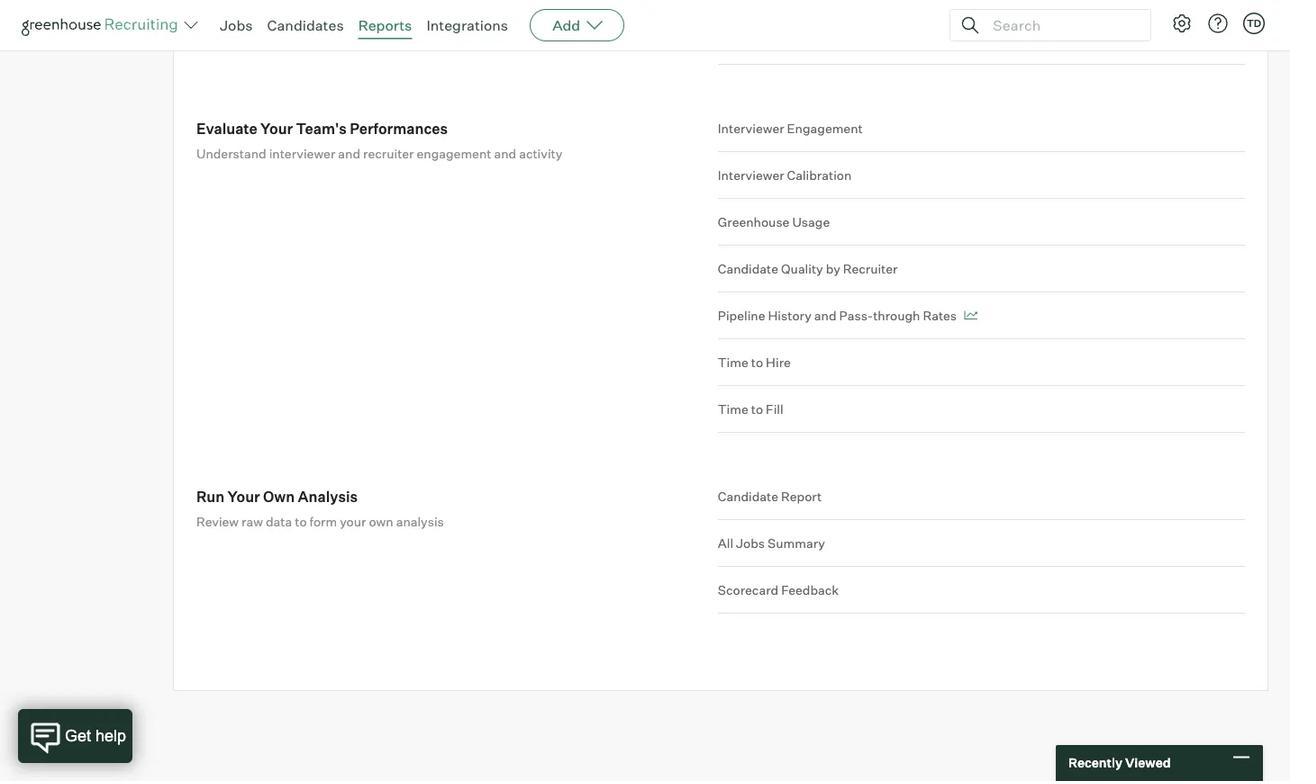 Task type: describe. For each thing, give the bounding box(es) containing it.
scorecard feedback link
[[718, 568, 1245, 615]]

scorecard
[[718, 583, 778, 598]]

by
[[826, 261, 840, 277]]

evaluate your team's performances understand interviewer and recruiter engagement and activity
[[196, 120, 562, 161]]

quality
[[781, 261, 823, 277]]

evaluate
[[196, 120, 257, 138]]

data
[[266, 514, 292, 530]]

calibration
[[787, 167, 852, 183]]

interviewer engagement link
[[718, 119, 1245, 152]]

own
[[369, 514, 393, 530]]

td button
[[1240, 9, 1268, 38]]

to inside run your own analysis review raw data to form your own analysis
[[295, 514, 307, 530]]

Search text field
[[988, 12, 1134, 38]]

2 horizontal spatial and
[[814, 308, 836, 324]]

candidate for candidate quality by recruiter
[[718, 261, 778, 277]]

run your own analysis review raw data to form your own analysis
[[196, 488, 444, 530]]

jobs link
[[220, 16, 253, 34]]

analysis
[[396, 514, 444, 530]]

usage
[[792, 214, 830, 230]]

through
[[873, 308, 920, 324]]

all jobs summary
[[718, 536, 825, 552]]

greenhouse usage
[[718, 214, 830, 230]]

interviewer calibration link
[[718, 152, 1245, 199]]

time for time to fill
[[718, 402, 748, 417]]

your for evaluate
[[260, 120, 293, 138]]

recruiter
[[843, 261, 898, 277]]

pass-
[[839, 308, 873, 324]]

recruiter
[[363, 146, 414, 161]]

td
[[1247, 17, 1261, 29]]

to for hire
[[751, 355, 763, 370]]

interviewer
[[269, 146, 335, 161]]

engagement
[[787, 120, 863, 136]]

engagement
[[417, 146, 491, 161]]

candidates
[[267, 16, 344, 34]]

your for run
[[227, 488, 260, 506]]

integrations
[[426, 16, 508, 34]]

history
[[768, 308, 812, 324]]

add
[[552, 16, 580, 34]]

integrations link
[[426, 16, 508, 34]]

pipeline history and pass-through rates
[[718, 308, 957, 324]]

0 horizontal spatial and
[[338, 146, 360, 161]]

interviewer for interviewer calibration
[[718, 167, 784, 183]]

interviewer engagement
[[718, 120, 863, 136]]

raw
[[242, 514, 263, 530]]

time to hire link
[[718, 340, 1245, 387]]



Task type: vqa. For each thing, say whether or not it's contained in the screenshot.
'jobs' within the all jobs summary link
yes



Task type: locate. For each thing, give the bounding box(es) containing it.
1 vertical spatial candidate
[[718, 489, 778, 505]]

run
[[196, 488, 224, 506]]

candidate for candidate report
[[718, 489, 778, 505]]

your
[[340, 514, 366, 530]]

and
[[338, 146, 360, 161], [494, 146, 516, 161], [814, 308, 836, 324]]

1 vertical spatial time
[[718, 402, 748, 417]]

reports link
[[358, 16, 412, 34]]

interviewer for interviewer engagement
[[718, 120, 784, 136]]

all jobs summary link
[[718, 521, 1245, 568]]

your up 'interviewer' on the top left of page
[[260, 120, 293, 138]]

1 vertical spatial your
[[227, 488, 260, 506]]

jobs left candidates 'link'
[[220, 16, 253, 34]]

1 horizontal spatial your
[[260, 120, 293, 138]]

0 vertical spatial time
[[718, 355, 748, 370]]

interviewer calibration
[[718, 167, 852, 183]]

1 time from the top
[[718, 355, 748, 370]]

candidate quality by recruiter
[[718, 261, 898, 277]]

to
[[751, 355, 763, 370], [751, 402, 763, 417], [295, 514, 307, 530]]

greenhouse
[[718, 214, 790, 230]]

to left hire
[[751, 355, 763, 370]]

viewed
[[1125, 756, 1171, 772]]

1 horizontal spatial and
[[494, 146, 516, 161]]

time left the "fill"
[[718, 402, 748, 417]]

interviewer
[[718, 120, 784, 136], [718, 167, 784, 183]]

time for time to hire
[[718, 355, 748, 370]]

activity
[[519, 146, 562, 161]]

1 horizontal spatial jobs
[[736, 536, 765, 552]]

to for fill
[[751, 402, 763, 417]]

and down team's
[[338, 146, 360, 161]]

0 horizontal spatial jobs
[[220, 16, 253, 34]]

own
[[263, 488, 295, 506]]

report
[[781, 489, 822, 505]]

your inside evaluate your team's performances understand interviewer and recruiter engagement and activity
[[260, 120, 293, 138]]

1 vertical spatial to
[[751, 402, 763, 417]]

recently viewed
[[1068, 756, 1171, 772]]

time to fill
[[718, 402, 783, 417]]

summary
[[768, 536, 825, 552]]

candidate inside 'link'
[[718, 489, 778, 505]]

your inside run your own analysis review raw data to form your own analysis
[[227, 488, 260, 506]]

understand
[[196, 146, 266, 161]]

1 vertical spatial interviewer
[[718, 167, 784, 183]]

feedback
[[781, 583, 839, 598]]

your
[[260, 120, 293, 138], [227, 488, 260, 506]]

scorecard feedback
[[718, 583, 839, 598]]

your up the raw
[[227, 488, 260, 506]]

2 candidate from the top
[[718, 489, 778, 505]]

reports
[[358, 16, 412, 34]]

0 vertical spatial jobs
[[220, 16, 253, 34]]

candidate
[[718, 261, 778, 277], [718, 489, 778, 505]]

and left activity
[[494, 146, 516, 161]]

team's
[[296, 120, 347, 138]]

jobs
[[220, 16, 253, 34], [736, 536, 765, 552]]

fill
[[766, 402, 783, 417]]

candidate down greenhouse
[[718, 261, 778, 277]]

all
[[718, 536, 733, 552]]

candidates link
[[267, 16, 344, 34]]

0 vertical spatial to
[[751, 355, 763, 370]]

icon chart image
[[964, 311, 978, 320]]

and left "pass-"
[[814, 308, 836, 324]]

hire
[[766, 355, 791, 370]]

greenhouse usage link
[[718, 199, 1245, 246]]

time to fill link
[[718, 387, 1245, 433]]

pipeline
[[718, 308, 765, 324]]

candidate report link
[[718, 488, 1245, 521]]

recently
[[1068, 756, 1122, 772]]

1 vertical spatial jobs
[[736, 536, 765, 552]]

to right data
[[295, 514, 307, 530]]

0 vertical spatial candidate
[[718, 261, 778, 277]]

jobs inside "link"
[[736, 536, 765, 552]]

0 horizontal spatial your
[[227, 488, 260, 506]]

rates
[[923, 308, 957, 324]]

2 interviewer from the top
[[718, 167, 784, 183]]

candidate up "all"
[[718, 489, 778, 505]]

0 vertical spatial interviewer
[[718, 120, 784, 136]]

interviewer up interviewer calibration
[[718, 120, 784, 136]]

0 vertical spatial your
[[260, 120, 293, 138]]

time left hire
[[718, 355, 748, 370]]

jobs right "all"
[[736, 536, 765, 552]]

1 candidate from the top
[[718, 261, 778, 277]]

1 interviewer from the top
[[718, 120, 784, 136]]

greenhouse recruiting image
[[22, 14, 184, 36]]

time
[[718, 355, 748, 370], [718, 402, 748, 417]]

add button
[[530, 9, 624, 41]]

2 vertical spatial to
[[295, 514, 307, 530]]

configure image
[[1171, 13, 1193, 34]]

interviewer up greenhouse
[[718, 167, 784, 183]]

review
[[196, 514, 239, 530]]

analysis
[[298, 488, 358, 506]]

form
[[310, 514, 337, 530]]

performances
[[350, 120, 448, 138]]

candidate report
[[718, 489, 822, 505]]

td button
[[1243, 13, 1265, 34]]

candidate quality by recruiter link
[[718, 246, 1245, 293]]

2 time from the top
[[718, 402, 748, 417]]

time to hire
[[718, 355, 791, 370]]

to left the "fill"
[[751, 402, 763, 417]]



